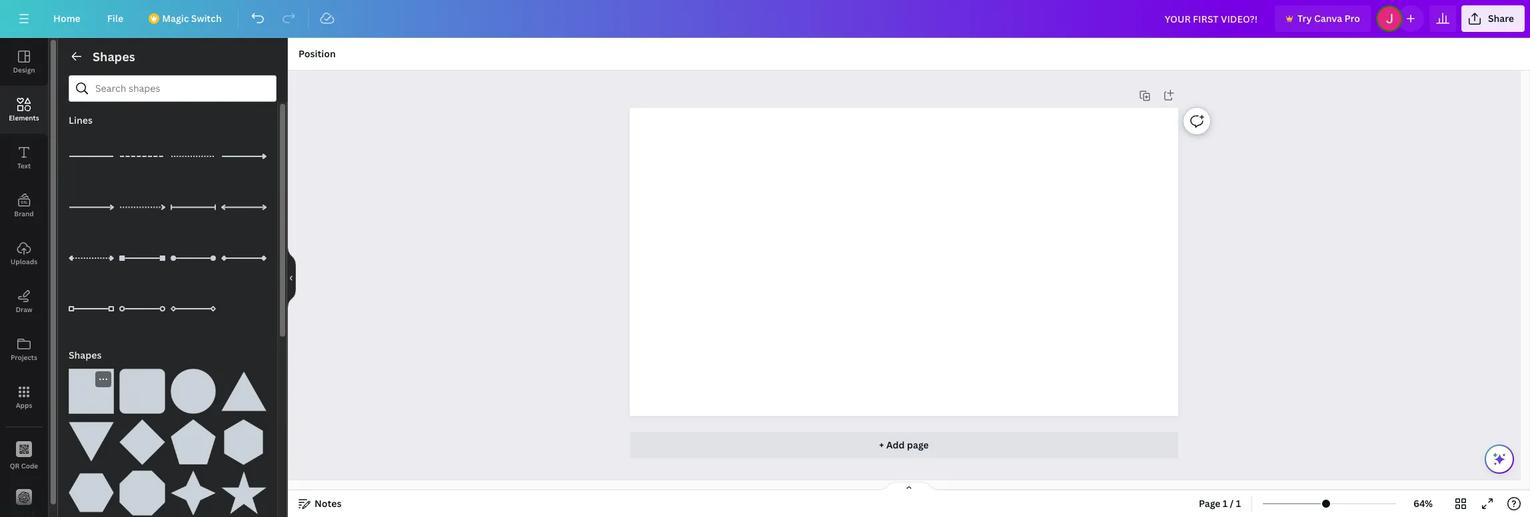 Task type: locate. For each thing, give the bounding box(es) containing it.
group left hexagon vertical image
[[170, 412, 216, 466]]

+
[[879, 439, 884, 452]]

projects
[[11, 353, 37, 363]]

+ add page
[[879, 439, 929, 452]]

magic switch button
[[139, 5, 232, 32]]

/
[[1230, 498, 1234, 511]]

diamond image
[[119, 420, 165, 466]]

uploads
[[11, 257, 37, 267]]

shapes up square image
[[69, 349, 102, 362]]

64%
[[1414, 498, 1433, 511]]

Design title text field
[[1154, 5, 1270, 32]]

uploads button
[[0, 230, 48, 278]]

group left pentagon image
[[119, 412, 165, 466]]

elements button
[[0, 86, 48, 134]]

try canva pro
[[1298, 12, 1360, 25]]

2 1 from the left
[[1236, 498, 1241, 511]]

notes button
[[293, 494, 347, 515]]

hexagon horizontal image
[[69, 471, 114, 516]]

shapes down the file popup button
[[93, 49, 135, 65]]

64% button
[[1402, 494, 1445, 515]]

design
[[13, 65, 35, 75]]

1 left /
[[1223, 498, 1228, 511]]

Search shapes search field
[[95, 76, 250, 101]]

lines
[[69, 114, 93, 127]]

group right the hexagon horizontal image
[[119, 463, 165, 516]]

0 horizontal spatial 1
[[1223, 498, 1228, 511]]

magic switch
[[162, 12, 222, 25]]

share
[[1488, 12, 1514, 25]]

octagon image
[[119, 471, 165, 516]]

qr
[[10, 462, 20, 471]]

page 1 / 1
[[1199, 498, 1241, 511]]

1 horizontal spatial 1
[[1236, 498, 1241, 511]]

group
[[119, 361, 165, 415], [170, 361, 216, 415], [221, 361, 267, 415], [69, 369, 114, 415], [69, 412, 114, 466], [119, 412, 165, 466], [170, 412, 216, 466], [221, 412, 267, 466], [69, 463, 114, 516], [119, 463, 165, 516], [170, 463, 216, 516], [221, 463, 267, 516]]

pro
[[1345, 12, 1360, 25]]

switch
[[191, 12, 222, 25]]

try
[[1298, 12, 1312, 25]]

1
[[1223, 498, 1228, 511], [1236, 498, 1241, 511]]

canva assistant image
[[1492, 452, 1508, 468]]

shapes
[[93, 49, 135, 65], [69, 349, 102, 362]]

home
[[53, 12, 80, 25]]

group right octagon image
[[170, 463, 216, 516]]

triangle down image
[[69, 420, 114, 466]]

group left triangle up image
[[170, 361, 216, 415]]

square image
[[69, 369, 114, 415]]

group right pentagon image
[[221, 412, 267, 466]]

side panel tab list
[[0, 38, 48, 518]]

show pages image
[[877, 482, 941, 493]]

add this line to the canvas image
[[69, 134, 114, 179], [119, 134, 165, 179], [170, 134, 216, 179], [221, 134, 267, 179], [69, 185, 114, 230], [119, 185, 165, 230], [170, 185, 216, 230], [221, 185, 267, 230], [69, 236, 114, 281], [119, 236, 165, 281], [170, 236, 216, 281], [221, 236, 267, 281], [69, 286, 114, 332], [119, 286, 165, 332], [170, 286, 216, 332]]

page
[[1199, 498, 1221, 511]]

main menu bar
[[0, 0, 1530, 38]]

code
[[21, 462, 38, 471]]

0 vertical spatial shapes
[[93, 49, 135, 65]]

4-pointed star image
[[170, 471, 216, 516]]

apps button
[[0, 374, 48, 422]]

1 right /
[[1236, 498, 1241, 511]]

draw button
[[0, 278, 48, 326]]



Task type: describe. For each thing, give the bounding box(es) containing it.
position
[[299, 47, 336, 60]]

group left rounded square image
[[69, 369, 114, 415]]

1 vertical spatial shapes
[[69, 349, 102, 362]]

group left "white circle shape" image
[[119, 361, 165, 415]]

magic
[[162, 12, 189, 25]]

5-pointed star image
[[221, 471, 267, 516]]

try canva pro button
[[1275, 5, 1371, 32]]

hexagon vertical image
[[221, 420, 267, 466]]

notes
[[315, 498, 342, 511]]

position button
[[293, 43, 341, 65]]

text
[[17, 161, 31, 171]]

page
[[907, 439, 929, 452]]

projects button
[[0, 326, 48, 374]]

group left diamond image
[[69, 412, 114, 466]]

draw
[[16, 305, 32, 315]]

+ add page button
[[630, 433, 1178, 459]]

group right "white circle shape" image
[[221, 361, 267, 415]]

home link
[[43, 5, 91, 32]]

design button
[[0, 38, 48, 86]]

qr code button
[[0, 433, 48, 481]]

apps
[[16, 401, 32, 411]]

text button
[[0, 134, 48, 182]]

brand button
[[0, 182, 48, 230]]

triangle up image
[[221, 369, 267, 415]]

group left octagon image
[[69, 463, 114, 516]]

1 1 from the left
[[1223, 498, 1228, 511]]

share button
[[1462, 5, 1525, 32]]

canva
[[1314, 12, 1342, 25]]

brand
[[14, 209, 34, 219]]

elements
[[9, 113, 39, 123]]

white circle shape image
[[170, 369, 216, 415]]

hide image
[[287, 246, 296, 310]]

add
[[886, 439, 905, 452]]

file
[[107, 12, 123, 25]]

file button
[[96, 5, 134, 32]]

rounded square image
[[119, 369, 165, 415]]

group right 4-pointed star image on the left bottom of the page
[[221, 463, 267, 516]]

pentagon image
[[170, 420, 216, 466]]

qr code
[[10, 462, 38, 471]]



Task type: vqa. For each thing, say whether or not it's contained in the screenshot.
QR Code
yes



